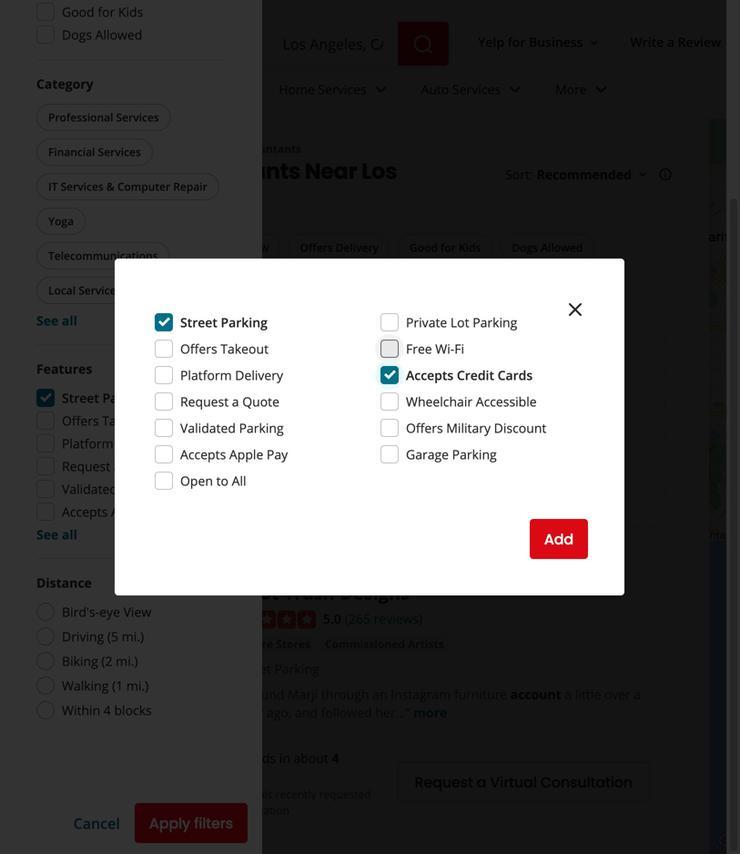 Task type: describe. For each thing, give the bounding box(es) containing it.
1
[[82, 241, 87, 253]]

a inside dialog
[[232, 393, 239, 410]]

parking right lot
[[473, 314, 518, 331]]

5.0
[[323, 610, 341, 627]]

started
[[111, 474, 162, 495]]

1 horizontal spatial accepts
[[180, 446, 226, 463]]

write a review
[[631, 33, 722, 51]]

8 locals recently requested a consultation
[[218, 787, 371, 818]]

blocks
[[114, 702, 152, 719]]

home
[[279, 81, 315, 98]]

4 inside 4 hours
[[332, 750, 339, 767]]

0 vertical spatial dogs allowed
[[62, 26, 142, 43]]

0 horizontal spatial for
[[98, 3, 115, 20]]

see for category
[[36, 312, 59, 329]]

little
[[575, 686, 601, 703]]

fi
[[455, 340, 465, 357]]

professional services button
[[36, 104, 171, 131]]

ago,
[[267, 704, 292, 721]]

add dialog
[[0, 0, 740, 854]]

"i
[[238, 686, 246, 703]]

accepts apple pay inside add dialog
[[180, 446, 288, 463]]

furniture
[[454, 686, 507, 703]]

professional services inside button
[[48, 110, 159, 125]]

see all button for features
[[36, 526, 77, 543]]

yoga button
[[36, 208, 86, 235]]

dogs inside button
[[512, 240, 538, 255]]

more
[[556, 81, 587, 98]]

walking (1 mi.)
[[62, 677, 149, 694]]

parking up sponsored
[[102, 389, 149, 407]]

help
[[270, 399, 296, 417]]

offers inside 'group'
[[62, 412, 99, 429]]

category
[[36, 75, 93, 92]]

add button
[[530, 519, 588, 559]]

to
[[216, 472, 229, 490]]

parking down offers military discount
[[452, 446, 497, 463]]

2 horizontal spatial for
[[508, 33, 526, 51]]

offers delivery button
[[288, 234, 391, 261]]

apply filters button
[[135, 803, 248, 843]]

accepts inside 'group'
[[62, 503, 108, 521]]

2 vertical spatial street parking
[[236, 660, 319, 678]]

an
[[373, 686, 388, 703]]

apply filters
[[149, 813, 233, 834]]

24 chevron down v2 image
[[370, 79, 392, 101]]

&
[[106, 179, 115, 194]]

more link
[[414, 704, 447, 721]]

business categories element
[[138, 66, 740, 118]]

estimates
[[159, 340, 250, 366]]

for inside filters group
[[441, 240, 456, 255]]

0 vertical spatial good
[[62, 3, 94, 20]]

street inside 'group'
[[62, 389, 99, 407]]

financial
[[48, 144, 95, 159]]

its not trash designs
[[218, 580, 410, 605]]

request a virtual consultation button
[[398, 762, 650, 803]]

free for price
[[67, 340, 106, 366]]

auto services link
[[407, 66, 541, 118]]

accepts apple pay inside 'group'
[[62, 503, 170, 521]]

local
[[301, 340, 345, 366]]

1 vertical spatial professional services
[[89, 141, 204, 156]]

pay inside add dialog
[[267, 446, 288, 463]]

filters group
[[36, 234, 599, 262]]

street parking inside 'group'
[[62, 389, 149, 407]]

good for kids inside good for kids button
[[410, 240, 481, 255]]

mi.) for walking (1 mi.)
[[126, 677, 149, 694]]

yelp for yelp for business
[[478, 33, 505, 51]]

1 all
[[82, 240, 109, 255]]

1 vertical spatial about
[[294, 750, 329, 767]]

telecommunications
[[48, 248, 158, 263]]

kids inside button
[[459, 240, 481, 255]]

0 vertical spatial allowed
[[95, 26, 142, 43]]

now
[[245, 240, 269, 255]]

garage
[[406, 446, 449, 463]]

validated parking inside 'group'
[[62, 480, 165, 498]]

local services
[[48, 283, 121, 298]]

free for wi-
[[406, 340, 432, 357]]

professionals
[[67, 366, 189, 391]]

parking down 'stores'
[[275, 660, 319, 678]]

parking up estimates
[[221, 314, 268, 331]]

california
[[135, 185, 243, 216]]

open now
[[213, 240, 269, 255]]

all inside add dialog
[[232, 472, 246, 490]]

and inside free price estimates from local tax professionals tell us about your project and get help from sponsored businesses.
[[222, 399, 245, 417]]

it
[[48, 179, 58, 194]]

good for kids button
[[398, 234, 493, 261]]

services for local services button
[[79, 283, 121, 298]]

offers delivery
[[300, 240, 379, 255]]

review
[[678, 33, 722, 51]]

validated parking inside add dialog
[[180, 419, 284, 437]]

offers up garage
[[406, 419, 443, 437]]

a inside button
[[477, 772, 487, 793]]

get
[[248, 399, 267, 417]]

platform delivery inside add dialog
[[180, 367, 283, 384]]

free wi-fi
[[406, 340, 465, 357]]

best
[[107, 156, 155, 187]]

1 vertical spatial professional
[[89, 141, 156, 156]]

takeout inside add dialog
[[221, 340, 269, 357]]

telecommunications button
[[36, 242, 170, 270]]

5.0 link
[[323, 608, 341, 628]]

filters
[[194, 813, 233, 834]]

all for features
[[62, 526, 77, 543]]

16 chevron down v2 image
[[587, 35, 602, 50]]

a right the over at the bottom right of the page
[[634, 686, 641, 703]]

0 horizontal spatial kids
[[118, 3, 143, 20]]

your
[[147, 399, 174, 417]]

accountants link
[[233, 141, 302, 156]]

get started
[[82, 474, 162, 495]]

view
[[123, 603, 151, 621]]

driving (5 mi.)
[[62, 628, 144, 645]]

about inside free price estimates from local tax professionals tell us about your project and get help from sponsored businesses.
[[109, 399, 144, 417]]

delivery inside 'group'
[[117, 435, 165, 452]]

auto services
[[421, 81, 501, 98]]

request inside button
[[415, 772, 473, 793]]

get started button
[[67, 464, 177, 504]]

services for home services link
[[318, 81, 367, 98]]

top
[[36, 156, 77, 187]]

allowed inside button
[[541, 240, 583, 255]]

furniture stores button
[[218, 635, 314, 653]]

yoga
[[48, 214, 74, 229]]

free price estimates from local tax professionals image
[[508, 361, 599, 452]]

private lot parking
[[406, 314, 518, 331]]

through
[[321, 686, 369, 703]]

consultation
[[227, 803, 290, 818]]

search image
[[413, 34, 435, 56]]

yelp for business button
[[471, 26, 609, 58]]

a left little on the bottom of page
[[565, 686, 572, 703]]

biking (2 mi.)
[[62, 653, 138, 670]]

parking down get on the left of page
[[239, 419, 284, 437]]

angeles,
[[36, 185, 131, 216]]

request a quote inside 'group'
[[62, 458, 161, 475]]

offers takeout inside 'group'
[[62, 412, 150, 429]]

validated inside add dialog
[[180, 419, 236, 437]]

2 horizontal spatial accepts
[[406, 367, 454, 384]]

it services & computer repair button
[[36, 173, 219, 200]]

5 star rating image
[[218, 611, 316, 629]]

16 filter v2 image
[[52, 241, 66, 256]]

local
[[48, 283, 76, 298]]

open for open to all
[[180, 472, 213, 490]]

dogs allowed button
[[500, 234, 595, 261]]

1 horizontal spatial from
[[300, 399, 329, 417]]

artists
[[408, 637, 444, 652]]

(5
[[107, 628, 118, 645]]

0 vertical spatial from
[[254, 340, 298, 366]]

within 4 blocks
[[62, 702, 152, 719]]

walking
[[62, 677, 109, 694]]

parking right get
[[121, 480, 165, 498]]



Task type: vqa. For each thing, say whether or not it's contained in the screenshot.
the bottom Yelp
yes



Task type: locate. For each thing, give the bounding box(es) containing it.
24 chevron down v2 image down yelp for business
[[505, 79, 526, 101]]

1 vertical spatial dogs
[[512, 240, 538, 255]]

private
[[406, 314, 447, 331]]

2 free from the left
[[67, 340, 106, 366]]

accountants up open now button
[[159, 156, 301, 187]]

0 vertical spatial accepts
[[406, 367, 454, 384]]

wheelchair accessible
[[406, 393, 537, 410]]

2 vertical spatial request
[[415, 772, 473, 793]]

1 vertical spatial group
[[36, 360, 226, 544]]

1 free from the left
[[406, 340, 432, 357]]

1 vertical spatial validated
[[62, 480, 117, 498]]

offers up project
[[180, 340, 217, 357]]

0 horizontal spatial pay
[[148, 503, 170, 521]]

1 vertical spatial request a quote
[[62, 458, 161, 475]]

1 vertical spatial open
[[180, 472, 213, 490]]

1 vertical spatial 4
[[332, 750, 339, 767]]

1 horizontal spatial platform delivery
[[180, 367, 283, 384]]

allowed
[[95, 26, 142, 43], [541, 240, 583, 255]]

professional inside button
[[48, 110, 113, 125]]

1 vertical spatial takeout
[[102, 412, 150, 429]]

a inside 'link'
[[667, 33, 675, 51]]

request a quote down estimates
[[180, 393, 280, 410]]

us
[[91, 399, 105, 417]]

0 horizontal spatial open
[[180, 472, 213, 490]]

a right 'write'
[[667, 33, 675, 51]]

0 horizontal spatial offers takeout
[[62, 412, 150, 429]]

0 horizontal spatial accepts
[[62, 503, 108, 521]]

0 horizontal spatial apple
[[111, 503, 145, 521]]

all down local
[[62, 312, 77, 329]]

accepts
[[406, 367, 454, 384], [180, 446, 226, 463], [62, 503, 108, 521]]

get
[[82, 474, 107, 495]]

a inside 'group'
[[114, 458, 121, 475]]

mi.) for driving (5 mi.)
[[122, 628, 144, 645]]

military
[[447, 419, 491, 437]]

16 trending v2 image
[[218, 787, 232, 802]]

0 vertical spatial about
[[109, 399, 144, 417]]

street up estimates
[[180, 314, 218, 331]]

street inside add dialog
[[180, 314, 218, 331]]

biking
[[62, 653, 98, 670]]

see all up distance
[[36, 526, 77, 543]]

business
[[529, 33, 583, 51]]

project
[[177, 399, 219, 417]]

2 see all from the top
[[36, 526, 77, 543]]

0 vertical spatial see all button
[[36, 312, 77, 329]]

apple inside add dialog
[[229, 446, 263, 463]]

24 chevron down v2 image inside auto services link
[[505, 79, 526, 101]]

wi-
[[436, 340, 455, 357]]

None search field
[[138, 22, 453, 66]]

close image
[[565, 299, 587, 321]]

offers down features
[[62, 412, 99, 429]]

delivery inside button
[[336, 240, 379, 255]]

allowed up close icon
[[541, 240, 583, 255]]

yelp left '16 chevron right v2' image
[[36, 141, 60, 156]]

home services
[[279, 81, 367, 98]]

1 horizontal spatial 4
[[332, 750, 339, 767]]

0 horizontal spatial platform delivery
[[62, 435, 165, 452]]

year
[[238, 704, 264, 721]]

request a quote down sponsored
[[62, 458, 161, 475]]

delivery up get on the left of page
[[235, 367, 283, 384]]

dogs allowed up category at the left top
[[62, 26, 142, 43]]

platform delivery inside 'group'
[[62, 435, 165, 452]]

platform delivery down sponsored
[[62, 435, 165, 452]]

street parking up sponsored
[[62, 389, 149, 407]]

0 horizontal spatial 24 chevron down v2 image
[[505, 79, 526, 101]]

good up category at the left top
[[62, 3, 94, 20]]

0 vertical spatial delivery
[[336, 240, 379, 255]]

all
[[62, 312, 77, 329], [62, 526, 77, 543]]

1 horizontal spatial all
[[232, 472, 246, 490]]

a left get on the left of page
[[232, 393, 239, 410]]

quote inside add dialog
[[242, 393, 280, 410]]

1 vertical spatial accepts
[[180, 446, 226, 463]]

apple inside 'group'
[[111, 503, 145, 521]]

mi.) right "(2"
[[116, 653, 138, 670]]

1 vertical spatial see all
[[36, 526, 77, 543]]

good inside button
[[410, 240, 438, 255]]

option group containing distance
[[36, 574, 226, 722]]

accepts down free wi-fi
[[406, 367, 454, 384]]

within
[[62, 702, 100, 719]]

instagram
[[391, 686, 451, 703]]

open to all
[[180, 472, 246, 490]]

open inside button
[[213, 240, 242, 255]]

10
[[81, 156, 103, 187]]

about right in
[[294, 750, 329, 767]]

1 see all from the top
[[36, 312, 77, 329]]

sort:
[[506, 166, 533, 183]]

0 vertical spatial and
[[222, 399, 245, 417]]

dogs down sort:
[[512, 240, 538, 255]]

option group
[[36, 574, 226, 722]]

all inside filters group
[[96, 240, 109, 255]]

1 horizontal spatial quote
[[242, 393, 280, 410]]

professional services up computer
[[89, 141, 204, 156]]

1 vertical spatial all
[[62, 526, 77, 543]]

services for it services & computer repair button
[[61, 179, 104, 194]]

responds in about
[[218, 750, 332, 767]]

all up distance
[[62, 526, 77, 543]]

1 horizontal spatial for
[[441, 240, 456, 255]]

a left virtual
[[477, 772, 487, 793]]

group
[[33, 75, 226, 330], [36, 360, 226, 544]]

see all button for category
[[36, 312, 77, 329]]

validated down project
[[180, 419, 236, 437]]

accountants
[[233, 141, 302, 156], [159, 156, 301, 187]]

0 horizontal spatial platform
[[62, 435, 114, 452]]

0 vertical spatial street
[[180, 314, 218, 331]]

request up businesses.
[[180, 393, 229, 410]]

street parking inside add dialog
[[180, 314, 268, 331]]

accepts apple pay down get started
[[62, 503, 170, 521]]

more
[[414, 704, 447, 721]]

1 horizontal spatial and
[[295, 704, 318, 721]]

1 horizontal spatial accepts apple pay
[[180, 446, 288, 463]]

2 vertical spatial mi.)
[[126, 677, 149, 694]]

open left to
[[180, 472, 213, 490]]

accepts apple pay
[[180, 446, 288, 463], [62, 503, 170, 521]]

0 vertical spatial for
[[98, 3, 115, 20]]

0 horizontal spatial dogs
[[62, 26, 92, 43]]

all right to
[[232, 472, 246, 490]]

24 chevron down v2 image for more
[[591, 79, 613, 101]]

request inside 'group'
[[62, 458, 110, 475]]

free
[[406, 340, 432, 357], [67, 340, 106, 366]]

4 up requested
[[332, 750, 339, 767]]

yelp inside button
[[478, 33, 505, 51]]

street down furniture
[[236, 660, 271, 678]]

0 vertical spatial kids
[[118, 3, 143, 20]]

garage parking
[[406, 446, 497, 463]]

1 vertical spatial all
[[232, 472, 246, 490]]

mi.) right (1
[[126, 677, 149, 694]]

street
[[180, 314, 218, 331], [62, 389, 99, 407], [236, 660, 271, 678]]

open inside add dialog
[[180, 472, 213, 490]]

delivery inside add dialog
[[235, 367, 283, 384]]

offers takeout inside add dialog
[[180, 340, 269, 357]]

a right get
[[114, 458, 121, 475]]

validated parking down get on the left of page
[[180, 419, 284, 437]]

professional down professional services button
[[89, 141, 156, 156]]

services inside button
[[61, 179, 104, 194]]

2 all from the top
[[62, 526, 77, 543]]

all for category
[[62, 312, 77, 329]]

dogs allowed up close icon
[[512, 240, 583, 255]]

1 horizontal spatial kids
[[459, 240, 481, 255]]

request a quote inside add dialog
[[180, 393, 280, 410]]

quote inside 'group'
[[124, 458, 161, 475]]

0 vertical spatial professional
[[48, 110, 113, 125]]

pay inside 'group'
[[148, 503, 170, 521]]

see down local
[[36, 312, 59, 329]]

open for open now
[[213, 240, 242, 255]]

1 vertical spatial validated parking
[[62, 480, 165, 498]]

see all for features
[[36, 526, 77, 543]]

0 vertical spatial street parking
[[180, 314, 268, 331]]

sponsored
[[67, 417, 131, 435]]

see for features
[[36, 526, 59, 543]]

wheelchair
[[406, 393, 473, 410]]

credit
[[457, 367, 495, 384]]

quote down businesses.
[[124, 458, 161, 475]]

quote right project
[[242, 393, 280, 410]]

see all
[[36, 312, 77, 329], [36, 526, 77, 543]]

furniture stores link
[[218, 635, 314, 653]]

and down marji
[[295, 704, 318, 721]]

0 horizontal spatial free
[[67, 340, 106, 366]]

2 horizontal spatial delivery
[[336, 240, 379, 255]]

(265
[[345, 610, 371, 627]]

1 horizontal spatial dogs allowed
[[512, 240, 583, 255]]

requested
[[319, 787, 371, 802]]

offers
[[300, 240, 333, 255], [180, 340, 217, 357], [62, 412, 99, 429], [406, 419, 443, 437]]

offers military discount
[[406, 419, 547, 437]]

group containing features
[[36, 360, 226, 544]]

professional up '16 chevron right v2' image
[[48, 110, 113, 125]]

see all down local
[[36, 312, 77, 329]]

platform down estimates
[[180, 367, 232, 384]]

good up private
[[410, 240, 438, 255]]

delivery down businesses.
[[117, 435, 165, 452]]

1 vertical spatial platform
[[62, 435, 114, 452]]

2 horizontal spatial street
[[236, 660, 271, 678]]

1 vertical spatial dogs allowed
[[512, 240, 583, 255]]

2 see all button from the top
[[36, 526, 77, 543]]

bird's-eye view
[[62, 603, 151, 621]]

free inside add dialog
[[406, 340, 432, 357]]

1 vertical spatial platform delivery
[[62, 435, 165, 452]]

1 horizontal spatial delivery
[[235, 367, 283, 384]]

all right the 1
[[96, 240, 109, 255]]

1 see from the top
[[36, 312, 59, 329]]

pay down started
[[148, 503, 170, 521]]

mi.) right (5
[[122, 628, 144, 645]]

and inside a little over a year ago, and followed her..."
[[295, 704, 318, 721]]

1 vertical spatial apple
[[111, 503, 145, 521]]

mi.)
[[122, 628, 144, 645], [116, 653, 138, 670], [126, 677, 149, 694]]

0 vertical spatial professional services
[[48, 110, 159, 125]]

hours
[[218, 768, 254, 785]]

accepts up open to all
[[180, 446, 226, 463]]

services for financial services button
[[98, 144, 141, 159]]

group containing category
[[33, 75, 226, 330]]

16 info v2 image
[[658, 167, 673, 182]]

yelp up auto services link at the top of page
[[478, 33, 505, 51]]

street down features
[[62, 389, 99, 407]]

designs
[[340, 580, 410, 605]]

and
[[222, 399, 245, 417], [295, 704, 318, 721]]

1 horizontal spatial good for kids
[[410, 240, 481, 255]]

1 horizontal spatial pay
[[267, 446, 288, 463]]

offers right the 'now'
[[300, 240, 333, 255]]

good for kids up category at the left top
[[62, 3, 143, 20]]

1 vertical spatial and
[[295, 704, 318, 721]]

takeout inside 'group'
[[102, 412, 150, 429]]

0 vertical spatial request
[[180, 393, 229, 410]]

a little over a year ago, and followed her..."
[[238, 686, 641, 721]]

repair
[[173, 179, 207, 194]]

1 vertical spatial pay
[[148, 503, 170, 521]]

see all button up distance
[[36, 526, 77, 543]]

see all button down local
[[36, 312, 77, 329]]

not
[[245, 580, 279, 605]]

24 chevron down v2 image inside more link
[[591, 79, 613, 101]]

1 horizontal spatial takeout
[[221, 340, 269, 357]]

followed
[[321, 704, 372, 721]]

offers inside button
[[300, 240, 333, 255]]

near
[[305, 156, 357, 187]]

0 vertical spatial apple
[[229, 446, 263, 463]]

0 vertical spatial see
[[36, 312, 59, 329]]

2 vertical spatial for
[[441, 240, 456, 255]]

1 vertical spatial good
[[410, 240, 438, 255]]

request a quote
[[180, 393, 280, 410], [62, 458, 161, 475]]

1 all from the top
[[62, 312, 77, 329]]

map region
[[508, 71, 740, 854]]

features
[[36, 360, 92, 378]]

24 chevron down v2 image
[[505, 79, 526, 101], [591, 79, 613, 101]]

1 horizontal spatial request a quote
[[180, 393, 280, 410]]

1 horizontal spatial validated parking
[[180, 419, 284, 437]]

apple down get started
[[111, 503, 145, 521]]

from right help at top left
[[300, 399, 329, 417]]

takeout
[[221, 340, 269, 357], [102, 412, 150, 429]]

free inside free price estimates from local tax professionals tell us about your project and get help from sponsored businesses.
[[67, 340, 106, 366]]

yelp
[[478, 33, 505, 51], [36, 141, 60, 156]]

about right us
[[109, 399, 144, 417]]

professional services up financial services
[[48, 110, 159, 125]]

home services link
[[264, 66, 407, 118]]

24 chevron down v2 image for auto services
[[505, 79, 526, 101]]

stores
[[276, 637, 311, 652]]

(265 reviews)
[[345, 610, 423, 627]]

free left wi-
[[406, 340, 432, 357]]

see all for category
[[36, 312, 77, 329]]

write
[[631, 33, 664, 51]]

validated down sponsored
[[62, 480, 117, 498]]

0 vertical spatial mi.)
[[122, 628, 144, 645]]

consultation
[[541, 772, 633, 793]]

accountants inside 'top 10 best accountants near los angeles, california'
[[159, 156, 301, 187]]

request left virtual
[[415, 772, 473, 793]]

24 chevron down v2 image right more
[[591, 79, 613, 101]]

accepts down get
[[62, 503, 108, 521]]

yelp for business
[[478, 33, 583, 51]]

responds
[[218, 750, 276, 767]]

0 vertical spatial 4
[[104, 702, 111, 719]]

0 vertical spatial offers takeout
[[180, 340, 269, 357]]

services for auto services link at the top of page
[[453, 81, 501, 98]]

free left 'price'
[[67, 340, 106, 366]]

1 see all button from the top
[[36, 312, 77, 329]]

validated inside 'group'
[[62, 480, 117, 498]]

2 24 chevron down v2 image from the left
[[591, 79, 613, 101]]

apple up open to all
[[229, 446, 263, 463]]

see all button
[[36, 312, 77, 329], [36, 526, 77, 543]]

request down sponsored
[[62, 458, 110, 475]]

dogs up category at the left top
[[62, 26, 92, 43]]

parking
[[221, 314, 268, 331], [473, 314, 518, 331], [102, 389, 149, 407], [239, 419, 284, 437], [452, 446, 497, 463], [121, 480, 165, 498], [275, 660, 319, 678]]

1 vertical spatial kids
[[459, 240, 481, 255]]

its not trash designs image
[[59, 580, 196, 717]]

takeout down professionals
[[102, 412, 150, 429]]

offers takeout up project
[[180, 340, 269, 357]]

eye
[[99, 603, 120, 621]]

professional services
[[48, 110, 159, 125], [89, 141, 204, 156]]

and left get on the left of page
[[222, 399, 245, 417]]

0 horizontal spatial yelp
[[36, 141, 60, 156]]

trash
[[284, 580, 335, 605]]

accepts apple pay up to
[[180, 446, 288, 463]]

services inside button
[[116, 110, 159, 125]]

0 vertical spatial quote
[[242, 393, 280, 410]]

1 horizontal spatial request
[[180, 393, 229, 410]]

a
[[667, 33, 675, 51], [232, 393, 239, 410], [114, 458, 121, 475], [565, 686, 572, 703], [634, 686, 641, 703], [477, 772, 487, 793], [218, 803, 224, 818]]

0 vertical spatial dogs
[[62, 26, 92, 43]]

dogs allowed inside button
[[512, 240, 583, 255]]

1 24 chevron down v2 image from the left
[[505, 79, 526, 101]]

1 horizontal spatial about
[[294, 750, 329, 767]]

0 horizontal spatial 4
[[104, 702, 111, 719]]

platform down sponsored
[[62, 435, 114, 452]]

platform inside 'group'
[[62, 435, 114, 452]]

delivery
[[336, 240, 379, 255], [235, 367, 283, 384], [117, 435, 165, 452]]

0 horizontal spatial from
[[254, 340, 298, 366]]

0 vertical spatial all
[[62, 312, 77, 329]]

from left local
[[254, 340, 298, 366]]

a down 16 trending v2 image
[[218, 803, 224, 818]]

accountants down "home"
[[233, 141, 302, 156]]

commissioned artists link
[[321, 635, 448, 653]]

add
[[544, 529, 574, 550]]

street parking up estimates
[[180, 314, 268, 331]]

cards
[[498, 367, 533, 384]]

1 horizontal spatial dogs
[[512, 240, 538, 255]]

4 down walking (1 mi.)
[[104, 702, 111, 719]]

her..."
[[376, 704, 410, 721]]

0 horizontal spatial good
[[62, 3, 94, 20]]

more link
[[541, 66, 627, 118]]

1 vertical spatial offers takeout
[[62, 412, 150, 429]]

2 see from the top
[[36, 526, 59, 543]]

distance
[[36, 574, 92, 592]]

0 vertical spatial all
[[96, 240, 109, 255]]

services for professional services button
[[116, 110, 159, 125]]

see up distance
[[36, 526, 59, 543]]

platform inside add dialog
[[180, 367, 232, 384]]

top 10 best accountants near los angeles, california
[[36, 156, 397, 216]]

allowed up professional services button
[[95, 26, 142, 43]]

1 horizontal spatial yelp
[[478, 33, 505, 51]]

street parking down furniture stores button at the left bottom of page
[[236, 660, 319, 678]]

1 horizontal spatial platform
[[180, 367, 232, 384]]

0 vertical spatial takeout
[[221, 340, 269, 357]]

a inside 8 locals recently requested a consultation
[[218, 803, 224, 818]]

it services & computer repair
[[48, 179, 207, 194]]

16 chevron right v2 image
[[67, 142, 82, 156]]

furniture
[[221, 637, 273, 652]]

good for kids up lot
[[410, 240, 481, 255]]

mi.) for biking (2 mi.)
[[116, 653, 138, 670]]

good
[[62, 3, 94, 20], [410, 240, 438, 255]]

2 vertical spatial street
[[236, 660, 271, 678]]

offers takeout down professionals
[[62, 412, 150, 429]]

platform delivery down estimates
[[180, 367, 283, 384]]

open now button
[[202, 234, 281, 261]]

google image
[[714, 831, 740, 854]]

open left the 'now'
[[213, 240, 242, 255]]

delivery down los
[[336, 240, 379, 255]]

1 vertical spatial request
[[62, 458, 110, 475]]

request inside add dialog
[[180, 393, 229, 410]]

yelp for the yelp link
[[36, 141, 60, 156]]

cancel button
[[73, 814, 120, 833]]

takeout up get on the left of page
[[221, 340, 269, 357]]

0 horizontal spatial street
[[62, 389, 99, 407]]

1 vertical spatial good for kids
[[410, 240, 481, 255]]

accepts credit cards
[[406, 367, 533, 384]]

tax
[[349, 340, 381, 366]]

pay down help at top left
[[267, 446, 288, 463]]

1 horizontal spatial offers takeout
[[180, 340, 269, 357]]

request a virtual consultation
[[415, 772, 633, 793]]

0 horizontal spatial good for kids
[[62, 3, 143, 20]]

0 horizontal spatial and
[[222, 399, 245, 417]]

1 vertical spatial street parking
[[62, 389, 149, 407]]

cancel
[[73, 814, 120, 833]]

0 horizontal spatial validated parking
[[62, 480, 165, 498]]

over
[[605, 686, 631, 703]]

tell
[[67, 399, 88, 417]]

validated parking down sponsored
[[62, 480, 165, 498]]



